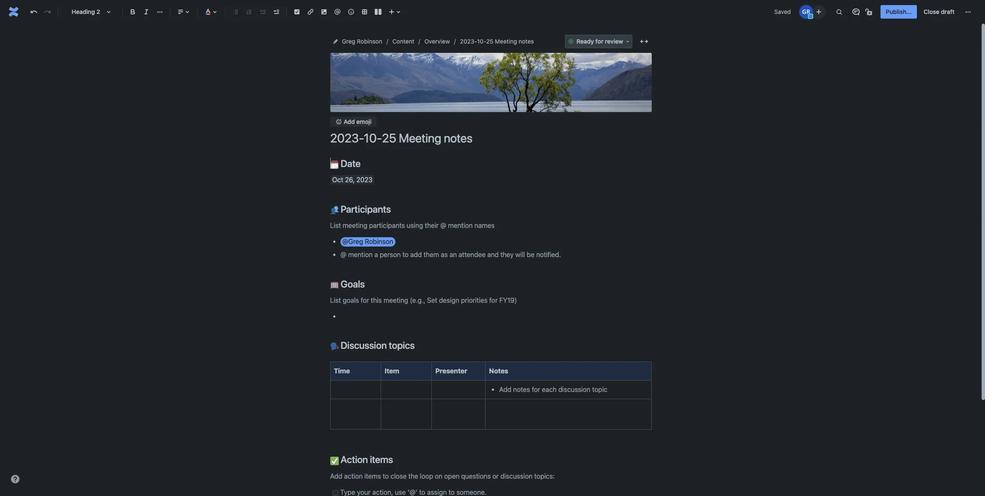 Task type: locate. For each thing, give the bounding box(es) containing it.
action
[[341, 454, 368, 466]]

update header image button
[[460, 72, 522, 93]]

1 vertical spatial robinson
[[365, 238, 393, 245]]

participants
[[339, 204, 391, 215]]

discussion topics
[[339, 340, 415, 351]]

close draft
[[924, 8, 955, 15]]

comment icon image
[[852, 7, 862, 17]]

find and replace image
[[835, 7, 845, 17]]

confluence image
[[7, 5, 20, 19]]

close
[[924, 8, 940, 15]]

item
[[385, 367, 399, 375]]

0 vertical spatial robinson
[[357, 38, 382, 45]]

:busts_in_silhouette: image
[[330, 206, 339, 215], [330, 206, 339, 215]]

more image
[[964, 7, 974, 17]]

:calendar_spiral: image
[[330, 160, 339, 169]]

more formatting image
[[155, 7, 165, 17]]

no restrictions image
[[865, 7, 875, 17]]

bullet list ⌘⇧8 image
[[231, 7, 241, 17]]

add emoji
[[344, 118, 372, 125]]

:speaking_head: image
[[330, 342, 339, 351], [330, 342, 339, 351]]

robinson for greg robinson
[[357, 38, 382, 45]]

image
[[503, 86, 519, 93]]

emoji image
[[346, 7, 356, 17]]

robinson inside main content area, start typing to enter text. text box
[[365, 238, 393, 245]]

mention image
[[333, 7, 343, 17]]

robinson
[[357, 38, 382, 45], [365, 238, 393, 245]]

@greg robinson
[[342, 238, 393, 245]]

publish... button
[[881, 5, 917, 19]]

outdent ⇧tab image
[[258, 7, 268, 17]]

robinson for @greg robinson
[[365, 238, 393, 245]]

robinson right greg
[[357, 38, 382, 45]]

goals
[[339, 278, 365, 290]]

:goal: image
[[330, 281, 339, 289], [330, 281, 339, 289]]

bold ⌘b image
[[128, 7, 138, 17]]

add image, video, or file image
[[319, 7, 329, 17]]

update
[[463, 86, 482, 93]]

:calendar_spiral: image
[[330, 160, 339, 169]]

invite to edit image
[[814, 7, 824, 17]]

:white_check_mark: image
[[330, 457, 339, 465], [330, 457, 339, 465]]

2023-10-25 meeting notes link
[[460, 36, 534, 47]]

add
[[344, 118, 355, 125]]

Main content area, start typing to enter text. text field
[[325, 158, 657, 496]]

saved
[[775, 8, 791, 15]]

robinson right @greg
[[365, 238, 393, 245]]

notes
[[489, 367, 508, 375]]

make page full-width image
[[639, 36, 649, 47]]



Task type: describe. For each thing, give the bounding box(es) containing it.
topics
[[389, 340, 415, 351]]

help image
[[10, 474, 20, 485]]

heading 2 button
[[61, 3, 119, 21]]

confluence image
[[7, 5, 20, 19]]

date
[[339, 158, 361, 169]]

meeting
[[495, 38, 517, 45]]

action items
[[339, 454, 393, 466]]

discussion
[[341, 340, 387, 351]]

greg robinson image
[[800, 5, 813, 19]]

content link
[[393, 36, 414, 47]]

oct
[[332, 176, 343, 184]]

header
[[484, 86, 502, 93]]

presenter
[[436, 367, 467, 375]]

add emoji button
[[330, 117, 377, 127]]

close draft button
[[919, 5, 960, 19]]

redo ⌘⇧z image
[[42, 7, 52, 17]]

publish...
[[886, 8, 912, 15]]

indent tab image
[[271, 7, 281, 17]]

oct 26, 2023
[[332, 176, 373, 184]]

2023-10-25 meeting notes
[[460, 38, 534, 45]]

greg robinson
[[342, 38, 382, 45]]

Give this page a title text field
[[330, 131, 652, 145]]

26,
[[345, 176, 355, 184]]

draft
[[941, 8, 955, 15]]

notes
[[519, 38, 534, 45]]

update header image
[[463, 86, 519, 93]]

link image
[[306, 7, 316, 17]]

heading 2
[[72, 8, 100, 15]]

emoji
[[357, 118, 372, 125]]

heading
[[72, 8, 95, 15]]

overview link
[[425, 36, 450, 47]]

greg robinson link
[[342, 36, 382, 47]]

@greg
[[342, 238, 363, 245]]

2
[[97, 8, 100, 15]]

25
[[486, 38, 494, 45]]

undo ⌘z image
[[29, 7, 39, 17]]

numbered list ⌘⇧7 image
[[244, 7, 254, 17]]

italic ⌘i image
[[141, 7, 151, 17]]

add emoji image
[[335, 119, 342, 125]]

overview
[[425, 38, 450, 45]]

content
[[393, 38, 414, 45]]

layouts image
[[373, 7, 383, 17]]

greg
[[342, 38, 355, 45]]

items
[[370, 454, 393, 466]]

10-
[[477, 38, 486, 45]]

2023-
[[460, 38, 477, 45]]

2023
[[357, 176, 373, 184]]

time
[[334, 367, 350, 375]]

action item image
[[292, 7, 302, 17]]

align left image
[[176, 7, 186, 17]]

table image
[[360, 7, 370, 17]]

move this page image
[[332, 38, 339, 45]]



Task type: vqa. For each thing, say whether or not it's contained in the screenshot.
Add emoji image
yes



